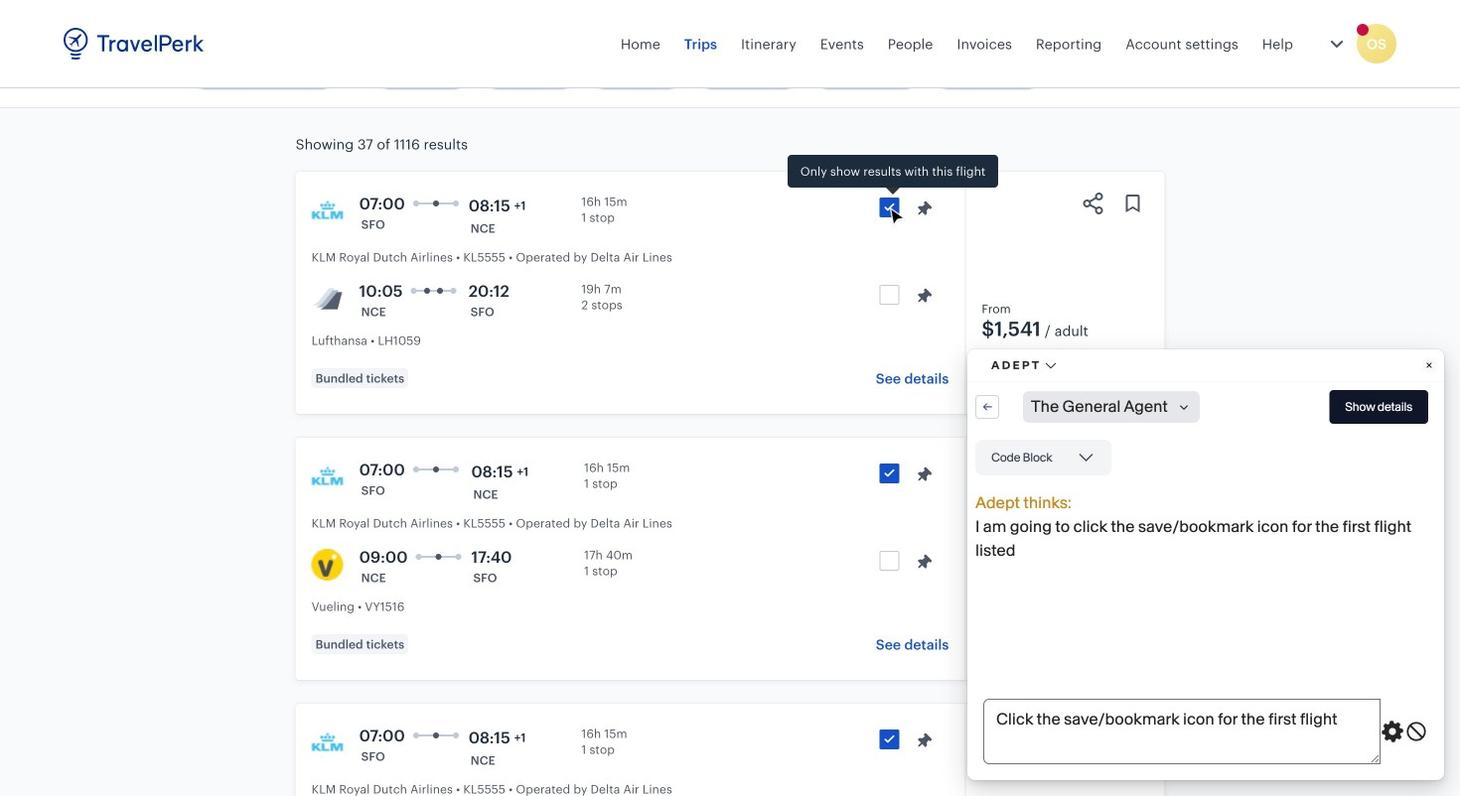 Task type: locate. For each thing, give the bounding box(es) containing it.
klm royal dutch airlines image
[[312, 728, 343, 760]]

0 vertical spatial klm royal dutch airlines image
[[312, 196, 343, 228]]

2 klm royal dutch airlines image from the top
[[312, 462, 343, 494]]

1 klm royal dutch airlines image from the top
[[312, 196, 343, 228]]

1 vertical spatial klm royal dutch airlines image
[[312, 462, 343, 494]]

klm royal dutch airlines image
[[312, 196, 343, 228], [312, 462, 343, 494]]

klm royal dutch airlines image up "vueling" icon at bottom left
[[312, 462, 343, 494]]

tooltip
[[788, 155, 999, 198]]

klm royal dutch airlines image up lufthansa icon
[[312, 196, 343, 228]]



Task type: vqa. For each thing, say whether or not it's contained in the screenshot.
Return text field
no



Task type: describe. For each thing, give the bounding box(es) containing it.
klm royal dutch airlines image for lufthansa icon
[[312, 196, 343, 228]]

vueling image
[[312, 550, 343, 581]]

To search field
[[513, 0, 714, 32]]

klm royal dutch airlines image for "vueling" icon at bottom left
[[312, 462, 343, 494]]

lufthansa image
[[312, 283, 343, 315]]



